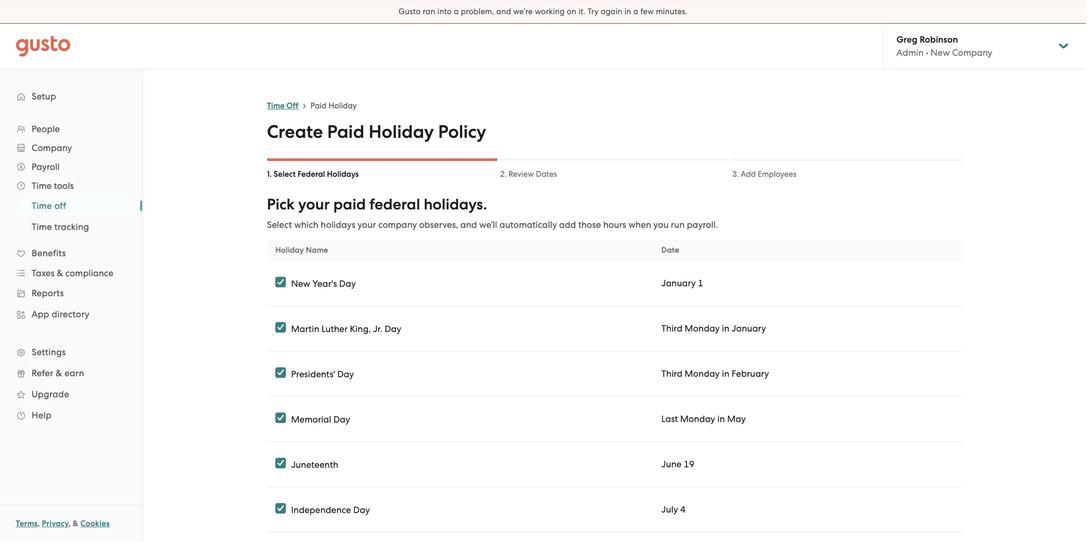 Task type: describe. For each thing, give the bounding box(es) containing it.
in for third monday in february
[[722, 369, 730, 379]]

gusto ran into a problem, and we're working on it. try again in a few minutes.
[[399, 7, 688, 16]]

in right again
[[625, 7, 631, 16]]

1 a from the left
[[454, 7, 459, 16]]

directory
[[52, 309, 90, 320]]

we'll
[[479, 220, 497, 230]]

last
[[662, 414, 678, 424]]

company
[[378, 220, 417, 230]]

which
[[294, 220, 319, 230]]

last monday in may
[[662, 414, 746, 424]]

1 vertical spatial and
[[461, 220, 477, 230]]

select federal holidays
[[274, 170, 359, 179]]

help
[[32, 410, 52, 421]]

Third Monday in February checkbox
[[275, 368, 286, 378]]

upgrade link
[[11, 385, 132, 404]]

2 a from the left
[[633, 7, 639, 16]]

refer & earn link
[[11, 364, 132, 383]]

create
[[267, 121, 323, 143]]

June 19 checkbox
[[275, 458, 286, 469]]

problem,
[[461, 7, 494, 16]]

automatically
[[500, 220, 557, 230]]

privacy link
[[42, 519, 69, 529]]

time off link
[[267, 101, 299, 111]]

presidents'
[[291, 369, 335, 379]]

you
[[654, 220, 669, 230]]

minutes.
[[656, 7, 688, 16]]

•
[[926, 47, 929, 58]]

1 vertical spatial new
[[291, 278, 310, 289]]

2 horizontal spatial holiday
[[369, 121, 434, 143]]

again
[[601, 7, 623, 16]]

when
[[629, 220, 651, 230]]

off
[[286, 101, 299, 111]]

time for time off
[[267, 101, 285, 111]]

0 horizontal spatial your
[[298, 195, 330, 214]]

help link
[[11, 406, 132, 425]]

0 horizontal spatial january
[[662, 278, 696, 289]]

app
[[32, 309, 49, 320]]

benefits
[[32, 248, 66, 259]]

terms , privacy , & cookies
[[16, 519, 110, 529]]

day right jr.
[[385, 324, 401, 334]]

tools
[[54, 181, 74, 191]]

payroll.
[[687, 220, 718, 230]]

Third Monday in January checkbox
[[275, 322, 286, 333]]

& for earn
[[56, 368, 62, 379]]

upgrade
[[32, 389, 69, 400]]

app directory link
[[11, 305, 132, 324]]

juneteenth
[[291, 459, 338, 470]]

in for third monday in january
[[722, 323, 730, 334]]

cookies button
[[80, 518, 110, 530]]

time for time tools
[[32, 181, 52, 191]]

dates
[[536, 170, 557, 179]]

time off
[[267, 101, 299, 111]]

it.
[[579, 7, 586, 16]]

those
[[578, 220, 601, 230]]

setup
[[32, 91, 56, 102]]

february
[[732, 369, 769, 379]]

0 horizontal spatial holiday
[[275, 245, 304, 255]]

1 horizontal spatial paid
[[327, 121, 364, 143]]

& for compliance
[[57, 268, 63, 279]]

1
[[698, 278, 704, 289]]

1 horizontal spatial your
[[358, 220, 376, 230]]

working
[[535, 7, 565, 16]]

1 horizontal spatial january
[[732, 323, 766, 334]]

we're
[[513, 7, 533, 16]]

king,
[[350, 324, 371, 334]]

memorial day
[[291, 414, 350, 425]]

time off
[[32, 201, 66, 211]]

new inside greg robinson admin • new company
[[931, 47, 950, 58]]

review
[[509, 170, 534, 179]]

0 vertical spatial paid
[[311, 101, 327, 111]]

martin luther king, jr. day
[[291, 324, 401, 334]]

select which holidays your company observes, and we'll automatically add those hours when you run payroll.
[[267, 220, 718, 230]]

people button
[[11, 120, 132, 138]]

independence day
[[291, 505, 370, 515]]

robinson
[[920, 34, 958, 45]]

refer
[[32, 368, 53, 379]]

time tools
[[32, 181, 74, 191]]

holiday name
[[275, 245, 328, 255]]

company inside greg robinson admin • new company
[[952, 47, 993, 58]]

into
[[437, 7, 452, 16]]

day for presidents' day
[[337, 369, 354, 379]]

time for time tracking
[[32, 222, 52, 232]]

date
[[662, 245, 679, 255]]

4
[[680, 504, 686, 515]]

taxes & compliance button
[[11, 264, 132, 283]]

add
[[741, 170, 756, 179]]

monday for february
[[685, 369, 720, 379]]

taxes
[[32, 268, 55, 279]]

list containing time off
[[0, 195, 142, 237]]

in for last monday in may
[[718, 414, 725, 424]]



Task type: vqa. For each thing, say whether or not it's contained in the screenshot.
the Policy
yes



Task type: locate. For each thing, give the bounding box(es) containing it.
time tools button
[[11, 176, 132, 195]]

new year's day
[[291, 278, 356, 289]]

settings link
[[11, 343, 132, 362]]

a left few
[[633, 7, 639, 16]]

0 vertical spatial january
[[662, 278, 696, 289]]

0 horizontal spatial new
[[291, 278, 310, 289]]

cookies
[[80, 519, 110, 529]]

terms
[[16, 519, 38, 529]]

& left cookies button
[[73, 519, 78, 529]]

july
[[662, 504, 678, 515]]

1 vertical spatial paid
[[327, 121, 364, 143]]

greg
[[897, 34, 918, 45]]

time inside dropdown button
[[32, 181, 52, 191]]

benefits link
[[11, 244, 132, 263]]

third up last
[[662, 369, 683, 379]]

1 horizontal spatial company
[[952, 47, 993, 58]]

1 vertical spatial &
[[56, 368, 62, 379]]

0 vertical spatial monday
[[685, 323, 720, 334]]

list
[[0, 120, 142, 426], [0, 195, 142, 237]]

1 , from the left
[[38, 519, 40, 529]]

0 vertical spatial third
[[662, 323, 683, 334]]

0 vertical spatial your
[[298, 195, 330, 214]]

january left 1
[[662, 278, 696, 289]]

policy
[[438, 121, 486, 143]]

1 vertical spatial january
[[732, 323, 766, 334]]

monday for january
[[685, 323, 720, 334]]

1 vertical spatial third
[[662, 369, 683, 379]]

july 4
[[662, 504, 686, 515]]

1 horizontal spatial a
[[633, 7, 639, 16]]

off
[[54, 201, 66, 211]]

hours
[[603, 220, 626, 230]]

add
[[559, 220, 576, 230]]

paid
[[311, 101, 327, 111], [327, 121, 364, 143]]

try
[[588, 7, 599, 16]]

day for memorial day
[[334, 414, 350, 425]]

& inside the taxes & compliance "dropdown button"
[[57, 268, 63, 279]]

day for independence day
[[353, 505, 370, 515]]

time tracking link
[[19, 217, 132, 236]]

in
[[625, 7, 631, 16], [722, 323, 730, 334], [722, 369, 730, 379], [718, 414, 725, 424]]

monday down 1
[[685, 323, 720, 334]]

setup link
[[11, 87, 132, 106]]

time tracking
[[32, 222, 89, 232]]

third
[[662, 323, 683, 334], [662, 369, 683, 379]]

pick
[[267, 195, 295, 214]]

Last Monday in May checkbox
[[275, 413, 286, 423]]

review dates
[[509, 170, 557, 179]]

, left cookies button
[[69, 519, 71, 529]]

0 vertical spatial new
[[931, 47, 950, 58]]

select left federal
[[274, 170, 296, 179]]

ran
[[423, 7, 435, 16]]

1 horizontal spatial holiday
[[329, 101, 357, 111]]

and left we're
[[496, 7, 511, 16]]

luther
[[322, 324, 348, 334]]

1 vertical spatial your
[[358, 220, 376, 230]]

July 4 checkbox
[[275, 503, 286, 514]]

a right into
[[454, 7, 459, 16]]

january
[[662, 278, 696, 289], [732, 323, 766, 334]]

on
[[567, 7, 577, 16]]

privacy
[[42, 519, 69, 529]]

1 horizontal spatial and
[[496, 7, 511, 16]]

payroll
[[32, 162, 60, 172]]

1 vertical spatial holiday
[[369, 121, 434, 143]]

company down robinson
[[952, 47, 993, 58]]

reports
[[32, 288, 64, 299]]

june 19
[[662, 459, 695, 470]]

home image
[[16, 36, 71, 57]]

0 horizontal spatial a
[[454, 7, 459, 16]]

terms link
[[16, 519, 38, 529]]

January 1 checkbox
[[275, 277, 286, 288]]

time down time off
[[32, 222, 52, 232]]

your up 'which'
[[298, 195, 330, 214]]

1 third from the top
[[662, 323, 683, 334]]

1 vertical spatial monday
[[685, 369, 720, 379]]

add employees
[[741, 170, 797, 179]]

earn
[[64, 368, 84, 379]]

2 vertical spatial &
[[73, 519, 78, 529]]

third for third monday in january
[[662, 323, 683, 334]]

tracking
[[54, 222, 89, 232]]

third down january 1
[[662, 323, 683, 334]]

time for time off
[[32, 201, 52, 211]]

1 vertical spatial select
[[267, 220, 292, 230]]

paid holiday
[[311, 101, 357, 111]]

few
[[641, 7, 654, 16]]

list containing people
[[0, 120, 142, 426]]

january up february
[[732, 323, 766, 334]]

and left we'll
[[461, 220, 477, 230]]

& right taxes
[[57, 268, 63, 279]]

third monday in february
[[662, 369, 769, 379]]

0 vertical spatial holiday
[[329, 101, 357, 111]]

company inside dropdown button
[[32, 143, 72, 153]]

day right the year's
[[339, 278, 356, 289]]

in left february
[[722, 369, 730, 379]]

admin
[[897, 47, 924, 58]]

monday for may
[[680, 414, 715, 424]]

2 vertical spatial holiday
[[275, 245, 304, 255]]

time
[[267, 101, 285, 111], [32, 181, 52, 191], [32, 201, 52, 211], [32, 222, 52, 232]]

time left "off"
[[32, 201, 52, 211]]

0 horizontal spatial company
[[32, 143, 72, 153]]

year's
[[313, 278, 337, 289]]

2 vertical spatial monday
[[680, 414, 715, 424]]

your
[[298, 195, 330, 214], [358, 220, 376, 230]]

observes,
[[419, 220, 458, 230]]

may
[[727, 414, 746, 424]]

day right memorial
[[334, 414, 350, 425]]

1 list from the top
[[0, 120, 142, 426]]

gusto navigation element
[[0, 69, 142, 443]]

settings
[[32, 347, 66, 358]]

2 list from the top
[[0, 195, 142, 237]]

time left off
[[267, 101, 285, 111]]

name
[[306, 245, 328, 255]]

2 , from the left
[[69, 519, 71, 529]]

payroll button
[[11, 157, 132, 176]]

company
[[952, 47, 993, 58], [32, 143, 72, 153]]

day right presidents'
[[337, 369, 354, 379]]

people
[[32, 124, 60, 134]]

company button
[[11, 138, 132, 157]]

,
[[38, 519, 40, 529], [69, 519, 71, 529]]

third for third monday in february
[[662, 369, 683, 379]]

0 horizontal spatial ,
[[38, 519, 40, 529]]

federal
[[298, 170, 325, 179]]

0 horizontal spatial paid
[[311, 101, 327, 111]]

employees
[[758, 170, 797, 179]]

2 third from the top
[[662, 369, 683, 379]]

taxes & compliance
[[32, 268, 113, 279]]

january 1
[[662, 278, 704, 289]]

new right january 1 checkbox
[[291, 278, 310, 289]]

new down robinson
[[931, 47, 950, 58]]

company down people
[[32, 143, 72, 153]]

1 horizontal spatial new
[[931, 47, 950, 58]]

federal
[[370, 195, 420, 214]]

jr.
[[373, 324, 383, 334]]

paid right off
[[311, 101, 327, 111]]

select for select federal holidays
[[274, 170, 296, 179]]

& left earn
[[56, 368, 62, 379]]

select for select which holidays your company observes, and we'll automatically add those hours when you run payroll.
[[267, 220, 292, 230]]

gusto
[[399, 7, 421, 16]]

0 vertical spatial &
[[57, 268, 63, 279]]

day right the "independence"
[[353, 505, 370, 515]]

create paid holiday policy
[[267, 121, 486, 143]]

martin
[[291, 324, 319, 334]]

0 vertical spatial select
[[274, 170, 296, 179]]

, left privacy
[[38, 519, 40, 529]]

& inside refer & earn link
[[56, 368, 62, 379]]

1 horizontal spatial ,
[[69, 519, 71, 529]]

memorial
[[291, 414, 331, 425]]

presidents' day
[[291, 369, 354, 379]]

monday up last monday in may
[[685, 369, 720, 379]]

1 vertical spatial company
[[32, 143, 72, 153]]

paid down paid holiday in the top of the page
[[327, 121, 364, 143]]

time off link
[[19, 196, 132, 215]]

0 vertical spatial and
[[496, 7, 511, 16]]

pick your paid federal holidays.
[[267, 195, 487, 214]]

holiday
[[329, 101, 357, 111], [369, 121, 434, 143], [275, 245, 304, 255]]

your down pick your paid federal holidays.
[[358, 220, 376, 230]]

monday
[[685, 323, 720, 334], [685, 369, 720, 379], [680, 414, 715, 424]]

in left may
[[718, 414, 725, 424]]

0 vertical spatial company
[[952, 47, 993, 58]]

app directory
[[32, 309, 90, 320]]

monday right last
[[680, 414, 715, 424]]

select down pick
[[267, 220, 292, 230]]

in up third monday in february
[[722, 323, 730, 334]]

time down payroll
[[32, 181, 52, 191]]

new
[[931, 47, 950, 58], [291, 278, 310, 289]]

paid
[[333, 195, 366, 214]]

run
[[671, 220, 685, 230]]

june
[[662, 459, 682, 470]]

reports link
[[11, 284, 132, 303]]

holidays.
[[424, 195, 487, 214]]

select
[[274, 170, 296, 179], [267, 220, 292, 230]]

0 horizontal spatial and
[[461, 220, 477, 230]]



